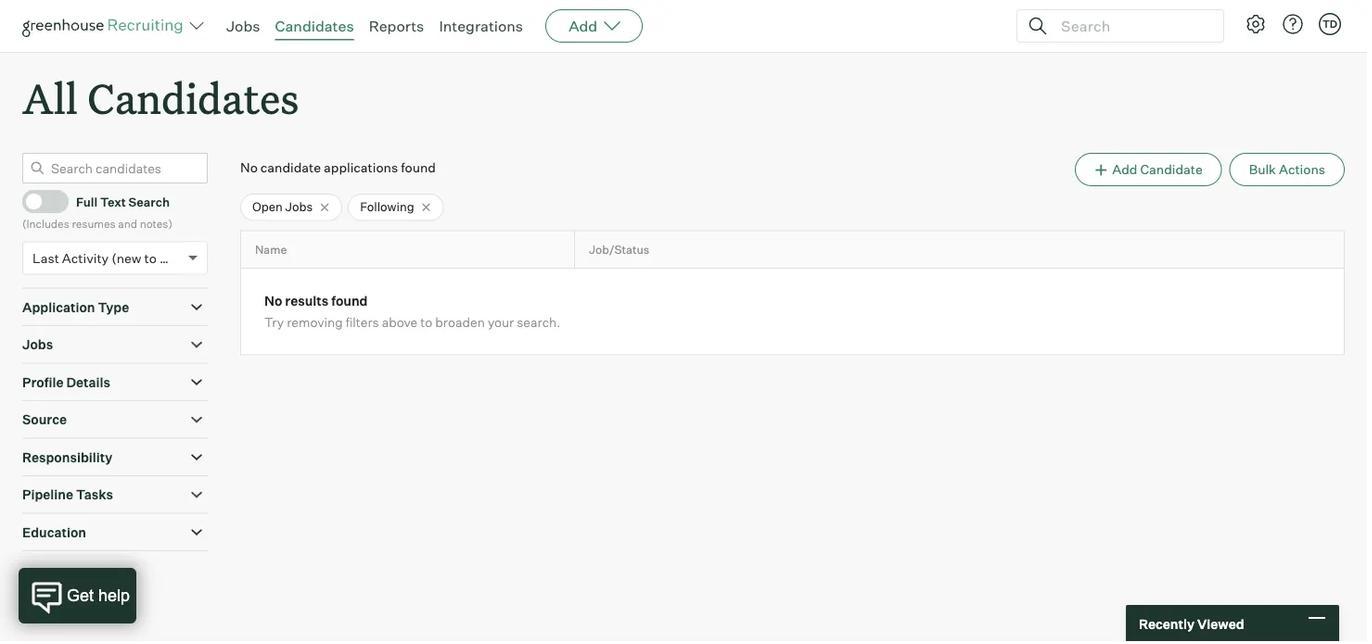 Task type: describe. For each thing, give the bounding box(es) containing it.
add candidate
[[1113, 162, 1203, 178]]

removing
[[287, 315, 343, 331]]

notes)
[[140, 217, 172, 231]]

reset
[[50, 571, 84, 587]]

activity
[[62, 250, 109, 266]]

actions
[[1279, 162, 1326, 178]]

checkmark image
[[31, 195, 45, 208]]

reset filters button
[[22, 561, 134, 596]]

1 vertical spatial candidates
[[87, 71, 299, 125]]

education
[[22, 525, 86, 541]]

reports link
[[369, 17, 424, 35]]

profile details
[[22, 375, 110, 391]]

integrations
[[439, 17, 523, 35]]

pipeline
[[22, 487, 73, 503]]

applications
[[324, 160, 398, 176]]

td button
[[1319, 13, 1342, 35]]

configure image
[[1245, 13, 1267, 35]]

try
[[264, 315, 284, 331]]

td
[[1323, 18, 1338, 30]]

broaden
[[435, 315, 485, 331]]

Search text field
[[1057, 13, 1207, 39]]

0 vertical spatial candidates
[[275, 17, 354, 35]]

to inside no results found try removing filters above to broaden your search.
[[421, 315, 433, 331]]

add button
[[546, 9, 643, 43]]

candidate
[[1141, 162, 1203, 178]]

full text search (includes resumes and notes)
[[22, 194, 172, 231]]

bulk actions
[[1249, 162, 1326, 178]]

all candidates
[[22, 71, 299, 125]]

open jobs
[[252, 200, 313, 214]]

tasks
[[76, 487, 113, 503]]

open
[[252, 200, 283, 214]]

2 vertical spatial jobs
[[22, 337, 53, 353]]

full
[[76, 194, 98, 209]]

1 horizontal spatial jobs
[[226, 17, 260, 35]]

application
[[22, 299, 95, 316]]

found inside no results found try removing filters above to broaden your search.
[[331, 293, 368, 310]]

resumes
[[72, 217, 116, 231]]



Task type: locate. For each thing, give the bounding box(es) containing it.
all
[[22, 71, 78, 125]]

td button
[[1316, 9, 1345, 39]]

no up try
[[264, 293, 282, 310]]

old)
[[160, 250, 184, 266]]

0 horizontal spatial no
[[240, 160, 258, 176]]

last activity (new to old) option
[[32, 250, 184, 266]]

source
[[22, 412, 67, 428]]

and
[[118, 217, 137, 231]]

add candidate link
[[1075, 153, 1223, 187]]

filters
[[87, 571, 125, 587]]

no left candidate
[[240, 160, 258, 176]]

search
[[129, 194, 170, 209]]

pipeline tasks
[[22, 487, 113, 503]]

1 vertical spatial jobs
[[285, 200, 313, 214]]

found
[[401, 160, 436, 176], [331, 293, 368, 310]]

1 horizontal spatial found
[[401, 160, 436, 176]]

your
[[488, 315, 514, 331]]

0 horizontal spatial add
[[569, 17, 598, 35]]

last activity (new to old)
[[32, 250, 184, 266]]

responsibility
[[22, 450, 112, 466]]

(new
[[112, 250, 142, 266]]

profile
[[22, 375, 64, 391]]

recently
[[1139, 616, 1195, 633]]

2 horizontal spatial jobs
[[285, 200, 313, 214]]

no for no candidate applications found
[[240, 160, 258, 176]]

0 vertical spatial found
[[401, 160, 436, 176]]

1 horizontal spatial add
[[1113, 162, 1138, 178]]

0 vertical spatial add
[[569, 17, 598, 35]]

jobs
[[226, 17, 260, 35], [285, 200, 313, 214], [22, 337, 53, 353]]

following
[[360, 200, 414, 214]]

Search candidates field
[[22, 153, 208, 184]]

add
[[569, 17, 598, 35], [1113, 162, 1138, 178]]

integrations link
[[439, 17, 523, 35]]

jobs link
[[226, 17, 260, 35]]

bulk actions link
[[1230, 153, 1345, 187]]

search.
[[517, 315, 561, 331]]

candidates link
[[275, 17, 354, 35]]

found up "filters"
[[331, 293, 368, 310]]

details
[[66, 375, 110, 391]]

type
[[98, 299, 129, 316]]

bulk
[[1249, 162, 1277, 178]]

candidates right jobs link
[[275, 17, 354, 35]]

no for no results found try removing filters above to broaden your search.
[[264, 293, 282, 310]]

reset filters
[[50, 571, 125, 587]]

1 horizontal spatial to
[[421, 315, 433, 331]]

0 horizontal spatial to
[[144, 250, 157, 266]]

viewed
[[1198, 616, 1245, 633]]

to right above
[[421, 315, 433, 331]]

reports
[[369, 17, 424, 35]]

filters
[[346, 315, 379, 331]]

name
[[255, 243, 287, 257]]

1 vertical spatial found
[[331, 293, 368, 310]]

1 horizontal spatial no
[[264, 293, 282, 310]]

add for add candidate
[[1113, 162, 1138, 178]]

job/status
[[589, 243, 650, 257]]

no candidate applications found
[[240, 160, 436, 176]]

no
[[240, 160, 258, 176], [264, 293, 282, 310]]

candidates down jobs link
[[87, 71, 299, 125]]

0 vertical spatial to
[[144, 250, 157, 266]]

greenhouse recruiting image
[[22, 15, 189, 37]]

no results found try removing filters above to broaden your search.
[[264, 293, 561, 331]]

1 vertical spatial to
[[421, 315, 433, 331]]

candidate
[[261, 160, 321, 176]]

0 horizontal spatial found
[[331, 293, 368, 310]]

to left the old)
[[144, 250, 157, 266]]

found up the following
[[401, 160, 436, 176]]

last
[[32, 250, 59, 266]]

0 vertical spatial no
[[240, 160, 258, 176]]

jobs right open
[[285, 200, 313, 214]]

1 vertical spatial add
[[1113, 162, 1138, 178]]

(includes
[[22, 217, 69, 231]]

candidates
[[275, 17, 354, 35], [87, 71, 299, 125]]

application type
[[22, 299, 129, 316]]

no inside no results found try removing filters above to broaden your search.
[[264, 293, 282, 310]]

0 vertical spatial jobs
[[226, 17, 260, 35]]

results
[[285, 293, 329, 310]]

jobs up profile
[[22, 337, 53, 353]]

add for add
[[569, 17, 598, 35]]

recently viewed
[[1139, 616, 1245, 633]]

above
[[382, 315, 418, 331]]

to
[[144, 250, 157, 266], [421, 315, 433, 331]]

add inside popup button
[[569, 17, 598, 35]]

jobs left candidates link
[[226, 17, 260, 35]]

0 horizontal spatial jobs
[[22, 337, 53, 353]]

text
[[100, 194, 126, 209]]

1 vertical spatial no
[[264, 293, 282, 310]]



Task type: vqa. For each thing, say whether or not it's contained in the screenshot.
leftmost 5
no



